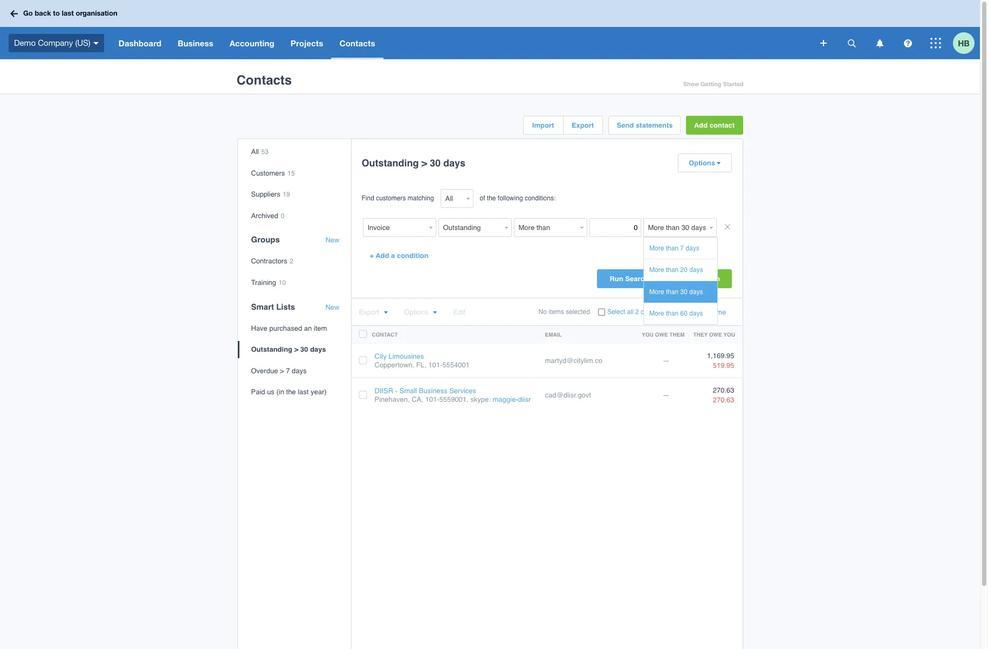Task type: vqa. For each thing, say whether or not it's contained in the screenshot.


Task type: describe. For each thing, give the bounding box(es) containing it.
+ add a condition button
[[362, 246, 437, 265]]

select
[[607, 309, 625, 316]]

accounting
[[230, 38, 274, 48]]

purchased
[[269, 324, 302, 333]]

limousines
[[389, 353, 424, 361]]

run search button
[[597, 270, 662, 289]]

demo company (us) button
[[0, 27, 110, 59]]

import button
[[523, 116, 563, 134]]

sort
[[687, 309, 698, 316]]

2 270.63 from the top
[[713, 397, 734, 405]]

fl,
[[416, 361, 426, 369]]

they owe you
[[693, 332, 735, 338]]

owe for they
[[709, 332, 722, 338]]

2 inside contractors 2
[[290, 258, 293, 266]]

a
[[391, 252, 395, 260]]

new for smart lists
[[325, 303, 340, 312]]

0 vertical spatial add
[[694, 121, 708, 129]]

than for 60
[[666, 310, 679, 318]]

show getting started
[[683, 81, 743, 88]]

+
[[370, 252, 374, 260]]

days down the item
[[310, 346, 326, 354]]

lists
[[276, 302, 295, 312]]

diisr
[[375, 387, 393, 395]]

all 53
[[251, 148, 269, 156]]

2 horizontal spatial >
[[421, 157, 427, 169]]

us
[[267, 389, 274, 397]]

go
[[23, 9, 33, 17]]

getting
[[701, 81, 721, 88]]

more for more than 60 days
[[649, 310, 664, 318]]

ca,
[[412, 396, 423, 404]]

last inside go back to last organisation link
[[62, 9, 74, 17]]

0 horizontal spatial svg image
[[876, 39, 883, 47]]

new link for groups
[[325, 236, 340, 245]]

5554001
[[442, 361, 470, 369]]

days up all text box
[[443, 157, 465, 169]]

1 vertical spatial outstanding > 30 days
[[251, 346, 326, 354]]

new for groups
[[325, 236, 340, 245]]

1 vertical spatial customers
[[641, 309, 671, 316]]

save
[[678, 275, 695, 283]]

paid
[[251, 389, 265, 397]]

7 for than
[[680, 245, 684, 252]]

all
[[627, 309, 634, 316]]

30 for more than 7 days
[[680, 288, 688, 296]]

them
[[669, 332, 685, 338]]

1 horizontal spatial 2
[[635, 309, 639, 316]]

— for 270.63
[[663, 392, 670, 400]]

all
[[251, 148, 259, 156]]

svg image inside demo company (us) popup button
[[93, 42, 99, 45]]

0 vertical spatial 30
[[430, 157, 441, 169]]

suppliers 19
[[251, 190, 290, 199]]

diisr
[[518, 396, 531, 404]]

contact
[[710, 121, 735, 129]]

navigation inside banner
[[110, 27, 813, 59]]

suppliers
[[251, 190, 280, 199]]

+ add a condition
[[370, 252, 428, 260]]

year)
[[311, 389, 327, 397]]

items
[[549, 309, 564, 316]]

selected
[[566, 309, 590, 316]]

1 horizontal spatial svg image
[[904, 39, 912, 47]]

search for save search
[[697, 275, 720, 283]]

1,169.95
[[707, 352, 734, 360]]

519.95
[[713, 362, 734, 370]]

show
[[683, 81, 699, 88]]

1 vertical spatial contacts
[[237, 73, 292, 88]]

more than 60 days
[[649, 310, 703, 318]]

more for more than 30 days
[[649, 288, 664, 296]]

el image
[[716, 162, 721, 166]]

business inside diisr - small business services pinehaven, ca, 101-5559001, skype: maggie-diisr
[[419, 387, 447, 395]]

contractors 2
[[251, 257, 293, 266]]

hb button
[[953, 27, 980, 59]]

run
[[610, 275, 623, 283]]

contact
[[372, 332, 398, 338]]

small
[[400, 387, 417, 395]]

overdue > 7 days
[[251, 367, 307, 375]]

groups
[[251, 235, 280, 245]]

organisation
[[76, 9, 117, 17]]

edit button
[[453, 309, 465, 317]]

10
[[279, 279, 286, 287]]

1 horizontal spatial the
[[487, 195, 496, 202]]

Outstanding text field
[[438, 218, 502, 237]]

30 for smart lists
[[300, 346, 308, 354]]

1 horizontal spatial outstanding
[[362, 157, 419, 169]]

53
[[261, 148, 269, 156]]

days right 60
[[689, 310, 703, 318]]

send
[[617, 121, 634, 129]]

an
[[304, 324, 312, 333]]

demo company (us)
[[14, 38, 90, 47]]

0
[[281, 212, 284, 220]]

days up 20
[[686, 245, 699, 252]]

0 horizontal spatial >
[[280, 367, 284, 375]]

you owe them
[[642, 332, 685, 338]]

1 vertical spatial export button
[[359, 309, 388, 317]]

el image for options
[[433, 311, 437, 315]]

save search button
[[667, 270, 732, 289]]

export for bottom export button
[[359, 309, 379, 317]]

projects button
[[283, 27, 331, 59]]

days up paid us (in the last year)
[[292, 367, 307, 375]]

city
[[375, 353, 387, 361]]

company
[[38, 38, 73, 47]]

city limousines link
[[375, 353, 424, 361]]

customers 15
[[251, 169, 295, 177]]

smart lists
[[251, 302, 295, 312]]

of
[[480, 195, 485, 202]]

contacts inside 'dropdown button'
[[340, 38, 375, 48]]

— for 1,169.95
[[663, 357, 670, 365]]



Task type: locate. For each thing, give the bounding box(es) containing it.
export inside button
[[572, 121, 594, 129]]

customers up you owe them
[[641, 309, 671, 316]]

contractors
[[251, 257, 287, 266]]

1 vertical spatial 101-
[[425, 396, 439, 404]]

1 vertical spatial new link
[[325, 303, 340, 312]]

outstanding > 30 days up matching
[[362, 157, 465, 169]]

30 down an
[[300, 346, 308, 354]]

name button
[[707, 309, 726, 317]]

options button for of the following conditions:
[[678, 154, 731, 172]]

following
[[498, 195, 523, 202]]

> up matching
[[421, 157, 427, 169]]

1 horizontal spatial customers
[[641, 309, 671, 316]]

maggie-
[[493, 396, 518, 404]]

email
[[545, 332, 562, 338]]

1 vertical spatial 270.63
[[713, 397, 734, 405]]

2 new link from the top
[[325, 303, 340, 312]]

7 up 20
[[680, 245, 684, 252]]

edit
[[453, 309, 465, 317]]

new
[[325, 236, 340, 245], [325, 303, 340, 312]]

than for 7
[[666, 245, 679, 252]]

—
[[663, 357, 670, 365], [663, 392, 670, 400]]

the right (in
[[286, 389, 296, 397]]

options left edit button
[[404, 309, 428, 317]]

1 horizontal spatial options
[[689, 159, 715, 167]]

0 vertical spatial outstanding > 30 days
[[362, 157, 465, 169]]

coppertown,
[[375, 361, 414, 369]]

el image for export
[[384, 311, 388, 315]]

have
[[251, 324, 267, 333]]

options button left edit
[[404, 309, 437, 317]]

0 vertical spatial contacts
[[340, 38, 375, 48]]

1 vertical spatial last
[[298, 389, 309, 397]]

0 horizontal spatial options button
[[404, 309, 437, 317]]

days up save search
[[689, 267, 703, 274]]

item
[[314, 324, 327, 333]]

export right import button
[[572, 121, 594, 129]]

last left year)
[[298, 389, 309, 397]]

you down select all 2 customers
[[642, 332, 654, 338]]

el image left edit button
[[433, 311, 437, 315]]

101- inside city limousines coppertown, fl, 101-5554001
[[428, 361, 442, 369]]

than for 30
[[666, 288, 679, 296]]

city limousines coppertown, fl, 101-5554001
[[375, 353, 470, 369]]

1 horizontal spatial business
[[419, 387, 447, 395]]

than left 60
[[666, 310, 679, 318]]

outstanding up overdue > 7 days
[[251, 346, 292, 354]]

0 vertical spatial last
[[62, 9, 74, 17]]

started
[[723, 81, 743, 88]]

0 vertical spatial the
[[487, 195, 496, 202]]

60
[[680, 310, 688, 318]]

1 — from the top
[[663, 357, 670, 365]]

2 right all
[[635, 309, 639, 316]]

add right +
[[376, 252, 389, 260]]

2 horizontal spatial svg image
[[930, 38, 941, 49]]

options for of the following conditions:
[[689, 159, 715, 167]]

1 horizontal spatial you
[[723, 332, 735, 338]]

2 horizontal spatial 30
[[680, 288, 688, 296]]

search inside run search button
[[625, 275, 649, 283]]

export button
[[563, 116, 602, 134], [359, 309, 388, 317]]

business inside popup button
[[178, 38, 213, 48]]

el image
[[384, 311, 388, 315], [433, 311, 437, 315]]

by
[[699, 309, 706, 316]]

0 horizontal spatial outstanding
[[251, 346, 292, 354]]

back
[[35, 9, 51, 17]]

1 you from the left
[[642, 332, 654, 338]]

0 horizontal spatial business
[[178, 38, 213, 48]]

find
[[362, 195, 374, 202]]

0 horizontal spatial export
[[359, 309, 379, 317]]

sort by name
[[687, 309, 726, 317]]

1 horizontal spatial export button
[[563, 116, 602, 134]]

business
[[178, 38, 213, 48], [419, 387, 447, 395]]

0 horizontal spatial add
[[376, 252, 389, 260]]

1 owe from the left
[[655, 332, 668, 338]]

than
[[666, 245, 679, 252], [666, 267, 679, 274], [666, 288, 679, 296], [666, 310, 679, 318]]

1 vertical spatial outstanding
[[251, 346, 292, 354]]

20
[[680, 267, 688, 274]]

customers right the find
[[376, 195, 406, 202]]

send statements button
[[609, 116, 680, 134]]

0 vertical spatial outstanding
[[362, 157, 419, 169]]

0 vertical spatial >
[[421, 157, 427, 169]]

3 than from the top
[[666, 288, 679, 296]]

el image inside export button
[[384, 311, 388, 315]]

run search
[[610, 275, 649, 283]]

search right run
[[625, 275, 649, 283]]

0 horizontal spatial contacts
[[237, 73, 292, 88]]

0 horizontal spatial options
[[404, 309, 428, 317]]

1 vertical spatial options
[[404, 309, 428, 317]]

1 vertical spatial 30
[[680, 288, 688, 296]]

export
[[572, 121, 594, 129], [359, 309, 379, 317]]

customers
[[376, 195, 406, 202], [641, 309, 671, 316]]

1 new link from the top
[[325, 236, 340, 245]]

0 vertical spatial 2
[[290, 258, 293, 266]]

0 horizontal spatial you
[[642, 332, 654, 338]]

archived 0
[[251, 212, 284, 220]]

add contact button
[[686, 116, 743, 135]]

paid us (in the last year)
[[251, 389, 327, 397]]

0 horizontal spatial the
[[286, 389, 296, 397]]

101- inside diisr - small business services pinehaven, ca, 101-5559001, skype: maggie-diisr
[[425, 396, 439, 404]]

options for email
[[404, 309, 428, 317]]

to
[[53, 9, 60, 17]]

1 horizontal spatial export
[[572, 121, 594, 129]]

they
[[693, 332, 708, 338]]

0 vertical spatial new
[[325, 236, 340, 245]]

archived
[[251, 212, 278, 220]]

101- down diisr - small business services link
[[425, 396, 439, 404]]

1 horizontal spatial owe
[[709, 332, 722, 338]]

0 vertical spatial new link
[[325, 236, 340, 245]]

the right of
[[487, 195, 496, 202]]

0 vertical spatial options button
[[678, 154, 731, 172]]

export for the top export button
[[572, 121, 594, 129]]

more than 30 days
[[649, 288, 703, 296]]

martyd@citylim.co
[[545, 357, 602, 365]]

All text field
[[440, 189, 464, 208]]

days down save search
[[689, 288, 703, 296]]

options button
[[678, 154, 731, 172], [404, 309, 437, 317]]

statements
[[636, 121, 673, 129]]

1 vertical spatial business
[[419, 387, 447, 395]]

navigation
[[110, 27, 813, 59]]

outstanding up find customers matching
[[362, 157, 419, 169]]

conditions:
[[525, 195, 556, 202]]

15
[[287, 170, 295, 177]]

0 vertical spatial customers
[[376, 195, 406, 202]]

2 than from the top
[[666, 267, 679, 274]]

1 horizontal spatial outstanding > 30 days
[[362, 157, 465, 169]]

export button right import button
[[563, 116, 602, 134]]

4 than from the top
[[666, 310, 679, 318]]

condition
[[397, 252, 428, 260]]

1 horizontal spatial contacts
[[340, 38, 375, 48]]

export up the contact
[[359, 309, 379, 317]]

0 vertical spatial business
[[178, 38, 213, 48]]

1 vertical spatial options button
[[404, 309, 437, 317]]

dashboard
[[119, 38, 161, 48]]

2 vertical spatial 30
[[300, 346, 308, 354]]

send statements
[[617, 121, 673, 129]]

contacts down accounting dropdown button
[[237, 73, 292, 88]]

1 el image from the left
[[384, 311, 388, 315]]

0 horizontal spatial 30
[[300, 346, 308, 354]]

options left el image
[[689, 159, 715, 167]]

more up more than 20 days
[[649, 245, 664, 252]]

training 10
[[251, 279, 286, 287]]

you up 1,169.95
[[723, 332, 735, 338]]

2 vertical spatial >
[[280, 367, 284, 375]]

1 vertical spatial 2
[[635, 309, 639, 316]]

accounting button
[[221, 27, 283, 59]]

of the following conditions:
[[480, 195, 556, 202]]

270.63
[[713, 387, 734, 395], [713, 397, 734, 405]]

4 more from the top
[[649, 310, 664, 318]]

business button
[[170, 27, 221, 59]]

2 search from the left
[[697, 275, 720, 283]]

1 vertical spatial the
[[286, 389, 296, 397]]

1 search from the left
[[625, 275, 649, 283]]

1 horizontal spatial 30
[[430, 157, 441, 169]]

30 down save
[[680, 288, 688, 296]]

1 270.63 from the top
[[713, 387, 734, 395]]

than for 20
[[666, 267, 679, 274]]

svg image
[[10, 10, 18, 17], [848, 39, 856, 47], [820, 40, 827, 46], [93, 42, 99, 45]]

> right overdue at the bottom
[[280, 367, 284, 375]]

more for more than 20 days
[[649, 267, 664, 274]]

7 for >
[[286, 367, 290, 375]]

5559001,
[[439, 396, 469, 404]]

options button down the add contact
[[678, 154, 731, 172]]

1 new from the top
[[325, 236, 340, 245]]

svg image
[[930, 38, 941, 49], [876, 39, 883, 47], [904, 39, 912, 47]]

pinehaven,
[[375, 396, 410, 404]]

2 — from the top
[[663, 392, 670, 400]]

diisr - small business services pinehaven, ca, 101-5559001, skype: maggie-diisr
[[375, 387, 531, 404]]

navigation containing dashboard
[[110, 27, 813, 59]]

last
[[62, 9, 74, 17], [298, 389, 309, 397]]

last right to
[[62, 9, 74, 17]]

0 vertical spatial export
[[572, 121, 594, 129]]

0 vertical spatial export button
[[563, 116, 602, 134]]

2 more from the top
[[649, 267, 664, 274]]

owe left 'them'
[[655, 332, 668, 338]]

go back to last organisation link
[[6, 4, 124, 23]]

el image up the contact
[[384, 311, 388, 315]]

2
[[290, 258, 293, 266], [635, 309, 639, 316]]

demo
[[14, 38, 36, 47]]

7 up paid us (in the last year)
[[286, 367, 290, 375]]

1 horizontal spatial last
[[298, 389, 309, 397]]

1 vertical spatial 7
[[286, 367, 290, 375]]

1 than from the top
[[666, 245, 679, 252]]

more than 7 days
[[649, 245, 699, 252]]

projects
[[291, 38, 323, 48]]

owe for you
[[655, 332, 668, 338]]

0 horizontal spatial customers
[[376, 195, 406, 202]]

outstanding
[[362, 157, 419, 169], [251, 346, 292, 354]]

30 up matching
[[430, 157, 441, 169]]

services
[[449, 387, 476, 395]]

more up you owe them
[[649, 310, 664, 318]]

export button up the contact
[[359, 309, 388, 317]]

1 horizontal spatial >
[[294, 346, 298, 354]]

1 vertical spatial export
[[359, 309, 379, 317]]

1 more from the top
[[649, 245, 664, 252]]

banner
[[0, 0, 980, 59]]

more than 20 days
[[649, 267, 703, 274]]

banner containing hb
[[0, 0, 980, 59]]

0 vertical spatial —
[[663, 357, 670, 365]]

than left 20
[[666, 267, 679, 274]]

skype:
[[470, 396, 491, 404]]

2 new from the top
[[325, 303, 340, 312]]

0 horizontal spatial outstanding > 30 days
[[251, 346, 326, 354]]

1 horizontal spatial add
[[694, 121, 708, 129]]

0 horizontal spatial 7
[[286, 367, 290, 375]]

outstanding > 30 days down have purchased an item
[[251, 346, 326, 354]]

7
[[680, 245, 684, 252], [286, 367, 290, 375]]

0 vertical spatial 270.63
[[713, 387, 734, 395]]

2 you from the left
[[723, 332, 735, 338]]

than down save
[[666, 288, 679, 296]]

customers
[[251, 169, 285, 177]]

(in
[[276, 389, 284, 397]]

270.63 270.63
[[713, 387, 734, 405]]

3 more from the top
[[649, 288, 664, 296]]

101- right fl,
[[428, 361, 442, 369]]

None text field
[[363, 218, 426, 237], [589, 218, 641, 237], [643, 218, 707, 237], [363, 218, 426, 237], [589, 218, 641, 237], [643, 218, 707, 237]]

0 horizontal spatial el image
[[384, 311, 388, 315]]

0 vertical spatial 7
[[680, 245, 684, 252]]

options button for email
[[404, 309, 437, 317]]

select all 2 customers
[[607, 309, 671, 316]]

maggie-diisr link
[[493, 396, 531, 404]]

more up select all 2 customers
[[649, 288, 664, 296]]

1 vertical spatial new
[[325, 303, 340, 312]]

more left 20
[[649, 267, 664, 274]]

0 horizontal spatial 2
[[290, 258, 293, 266]]

import
[[532, 121, 554, 129]]

1 vertical spatial >
[[294, 346, 298, 354]]

1 vertical spatial add
[[376, 252, 389, 260]]

0 vertical spatial 101-
[[428, 361, 442, 369]]

find customers matching
[[362, 195, 434, 202]]

0 horizontal spatial last
[[62, 9, 74, 17]]

0 horizontal spatial owe
[[655, 332, 668, 338]]

training
[[251, 279, 276, 287]]

add left "contact"
[[694, 121, 708, 129]]

2 el image from the left
[[433, 311, 437, 315]]

new link for smart lists
[[325, 303, 340, 312]]

2 owe from the left
[[709, 332, 722, 338]]

1 horizontal spatial options button
[[678, 154, 731, 172]]

days
[[443, 157, 465, 169], [686, 245, 699, 252], [689, 267, 703, 274], [689, 288, 703, 296], [689, 310, 703, 318], [310, 346, 326, 354], [292, 367, 307, 375]]

matching
[[408, 195, 434, 202]]

more for more than 7 days
[[649, 245, 664, 252]]

> down have purchased an item
[[294, 346, 298, 354]]

0 vertical spatial options
[[689, 159, 715, 167]]

0 horizontal spatial search
[[625, 275, 649, 283]]

2 right contractors
[[290, 258, 293, 266]]

search for run search
[[625, 275, 649, 283]]

search inside save search button
[[697, 275, 720, 283]]

add
[[694, 121, 708, 129], [376, 252, 389, 260]]

None checkbox
[[598, 309, 605, 316]]

than up more than 20 days
[[666, 245, 679, 252]]

1 vertical spatial —
[[663, 392, 670, 400]]

svg image inside go back to last organisation link
[[10, 10, 18, 17]]

None text field
[[514, 218, 577, 237]]

owe right they
[[709, 332, 722, 338]]

no
[[539, 309, 547, 316]]

search right save
[[697, 275, 720, 283]]

1 horizontal spatial el image
[[433, 311, 437, 315]]

1 horizontal spatial 7
[[680, 245, 684, 252]]

(us)
[[75, 38, 90, 47]]

0 horizontal spatial export button
[[359, 309, 388, 317]]

no items selected
[[539, 309, 590, 316]]

1 horizontal spatial search
[[697, 275, 720, 283]]

contacts right projects popup button on the left top of page
[[340, 38, 375, 48]]



